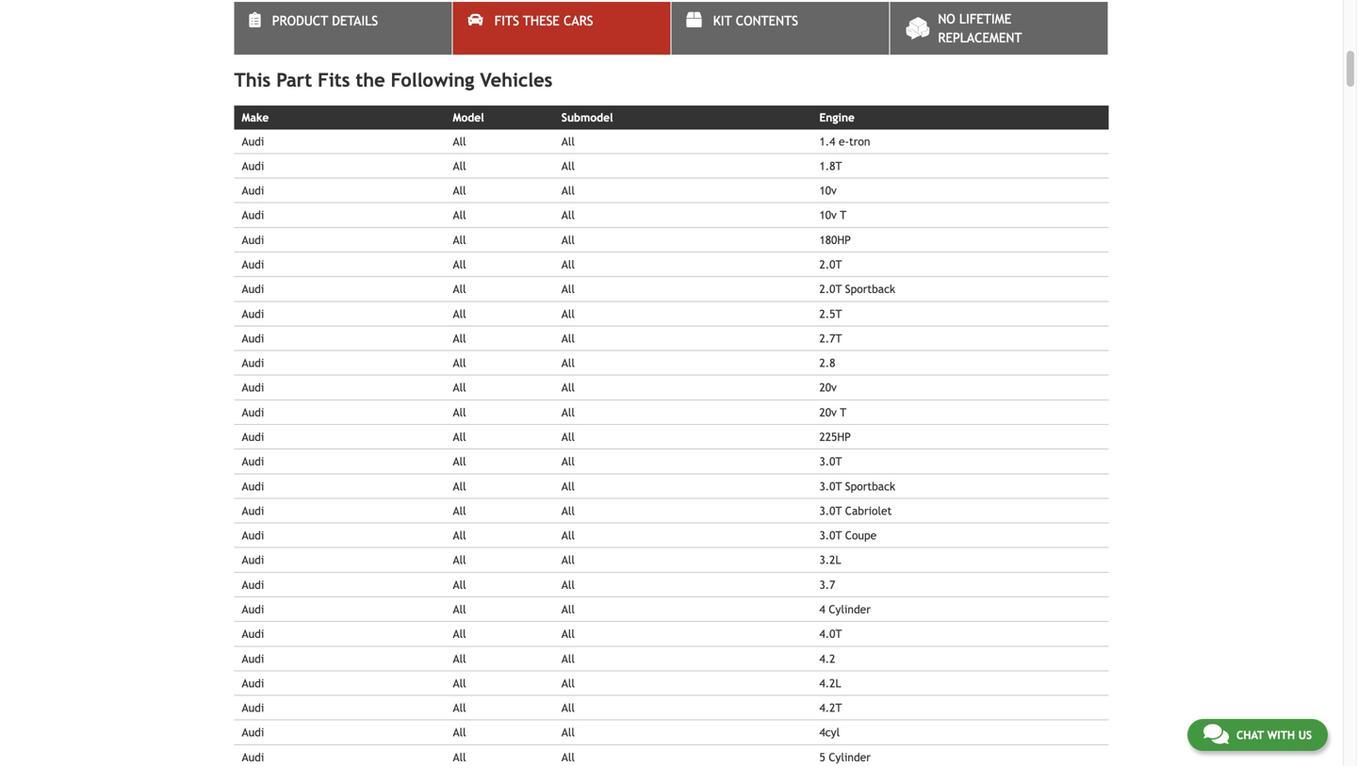 Task type: locate. For each thing, give the bounding box(es) containing it.
14 audi from the top
[[242, 455, 264, 468]]

t
[[841, 209, 847, 222], [841, 406, 847, 419]]

6 audi from the top
[[242, 258, 264, 271]]

audi for 1.4 e-tron
[[242, 135, 264, 148]]

1 audi from the top
[[242, 135, 264, 148]]

audi for 4.2l
[[242, 677, 264, 690]]

5 audi from the top
[[242, 233, 264, 246]]

1 horizontal spatial fits
[[495, 13, 519, 28]]

3 audi from the top
[[242, 184, 264, 197]]

fits
[[495, 13, 519, 28], [318, 69, 350, 91]]

this
[[234, 69, 271, 91]]

4.0t
[[820, 628, 842, 641]]

20 audi from the top
[[242, 603, 264, 616]]

us
[[1299, 729, 1313, 742]]

2 2.0t from the top
[[820, 283, 842, 296]]

audi for 180hp
[[242, 233, 264, 246]]

25 audi from the top
[[242, 726, 264, 739]]

audi for 3.0t coupe
[[242, 529, 264, 542]]

17 audi from the top
[[242, 529, 264, 542]]

1 sportback from the top
[[846, 283, 896, 296]]

1 3.0t from the top
[[820, 455, 842, 468]]

fits left these
[[495, 13, 519, 28]]

10v up 180hp
[[820, 209, 837, 222]]

20v
[[820, 381, 837, 394], [820, 406, 837, 419]]

1 vertical spatial 20v
[[820, 406, 837, 419]]

audi for 3.0t cabriolet
[[242, 504, 264, 518]]

4 cylinder
[[820, 603, 871, 616]]

sportback down 180hp
[[846, 283, 896, 296]]

20v t
[[820, 406, 847, 419]]

2.0t down 180hp
[[820, 258, 842, 271]]

10v
[[820, 184, 837, 197], [820, 209, 837, 222]]

fits left the
[[318, 69, 350, 91]]

225hp
[[820, 430, 851, 444]]

sportback
[[846, 283, 896, 296], [846, 480, 896, 493]]

5 cylinder
[[820, 751, 871, 764]]

2.0t up 2.5t on the top of page
[[820, 283, 842, 296]]

21 audi from the top
[[242, 628, 264, 641]]

0 vertical spatial 10v
[[820, 184, 837, 197]]

2 audi from the top
[[242, 159, 264, 173]]

sportback for 3.0t  sportback
[[846, 480, 896, 493]]

2 cylinder from the top
[[829, 751, 871, 764]]

1 vertical spatial sportback
[[846, 480, 896, 493]]

19 audi from the top
[[242, 578, 264, 592]]

10 audi from the top
[[242, 356, 264, 370]]

4 3.0t from the top
[[820, 529, 842, 542]]

1 t from the top
[[841, 209, 847, 222]]

3.0t up 3.0t coupe
[[820, 504, 842, 518]]

audi
[[242, 135, 264, 148], [242, 159, 264, 173], [242, 184, 264, 197], [242, 209, 264, 222], [242, 233, 264, 246], [242, 258, 264, 271], [242, 283, 264, 296], [242, 307, 264, 320], [242, 332, 264, 345], [242, 356, 264, 370], [242, 381, 264, 394], [242, 406, 264, 419], [242, 430, 264, 444], [242, 455, 264, 468], [242, 480, 264, 493], [242, 504, 264, 518], [242, 529, 264, 542], [242, 554, 264, 567], [242, 578, 264, 592], [242, 603, 264, 616], [242, 628, 264, 641], [242, 652, 264, 665], [242, 677, 264, 690], [242, 702, 264, 715], [242, 726, 264, 739], [242, 751, 264, 764]]

3 3.0t from the top
[[820, 504, 842, 518]]

2 20v from the top
[[820, 406, 837, 419]]

audi for 3.0t  sportback
[[242, 480, 264, 493]]

16 audi from the top
[[242, 504, 264, 518]]

7 audi from the top
[[242, 283, 264, 296]]

180hp
[[820, 233, 851, 246]]

1 cylinder from the top
[[829, 603, 871, 616]]

2 t from the top
[[841, 406, 847, 419]]

3.2l
[[820, 554, 842, 567]]

1 2.0t from the top
[[820, 258, 842, 271]]

1.4
[[820, 135, 836, 148]]

4 audi from the top
[[242, 209, 264, 222]]

make
[[242, 111, 269, 124]]

3.0t for 3.0t
[[820, 455, 842, 468]]

15 audi from the top
[[242, 480, 264, 493]]

24 audi from the top
[[242, 702, 264, 715]]

4cyl
[[820, 726, 840, 739]]

0 vertical spatial t
[[841, 209, 847, 222]]

2.5t
[[820, 307, 842, 320]]

all
[[453, 135, 466, 148], [562, 135, 575, 148], [453, 159, 466, 173], [562, 159, 575, 173], [453, 184, 466, 197], [562, 184, 575, 197], [453, 209, 466, 222], [562, 209, 575, 222], [453, 233, 466, 246], [562, 233, 575, 246], [453, 258, 466, 271], [562, 258, 575, 271], [453, 283, 466, 296], [562, 283, 575, 296], [453, 307, 466, 320], [562, 307, 575, 320], [453, 332, 466, 345], [562, 332, 575, 345], [453, 356, 466, 370], [562, 356, 575, 370], [453, 381, 466, 394], [562, 381, 575, 394], [453, 406, 466, 419], [562, 406, 575, 419], [453, 430, 466, 444], [562, 430, 575, 444], [453, 455, 466, 468], [562, 455, 575, 468], [453, 480, 466, 493], [562, 480, 575, 493], [453, 504, 466, 518], [562, 504, 575, 518], [453, 529, 466, 542], [562, 529, 575, 542], [453, 554, 466, 567], [562, 554, 575, 567], [453, 578, 466, 592], [562, 578, 575, 592], [453, 603, 466, 616], [562, 603, 575, 616], [453, 628, 466, 641], [562, 628, 575, 641], [453, 652, 466, 665], [562, 652, 575, 665], [453, 677, 466, 690], [562, 677, 575, 690], [453, 702, 466, 715], [562, 702, 575, 715], [453, 726, 466, 739], [562, 726, 575, 739], [453, 751, 466, 764], [562, 751, 575, 764]]

audi for 20v
[[242, 381, 264, 394]]

2 3.0t from the top
[[820, 480, 842, 493]]

audi for 2.0t
[[242, 258, 264, 271]]

kit contents
[[714, 13, 799, 28]]

11 audi from the top
[[242, 381, 264, 394]]

product
[[272, 13, 328, 28]]

vehicles
[[480, 69, 553, 91]]

fits these cars link
[[453, 2, 671, 55]]

1 vertical spatial fits
[[318, 69, 350, 91]]

chat with us
[[1237, 729, 1313, 742]]

13 audi from the top
[[242, 430, 264, 444]]

fits these cars
[[495, 13, 594, 28]]

sportback for 2.0t sportback
[[846, 283, 896, 296]]

no lifetime replacement link
[[891, 2, 1108, 55]]

1 10v from the top
[[820, 184, 837, 197]]

comments image
[[1204, 723, 1229, 746]]

0 vertical spatial cylinder
[[829, 603, 871, 616]]

8 audi from the top
[[242, 307, 264, 320]]

26 audi from the top
[[242, 751, 264, 764]]

5
[[820, 751, 826, 764]]

2 sportback from the top
[[846, 480, 896, 493]]

0 vertical spatial 2.0t
[[820, 258, 842, 271]]

cylinder
[[829, 603, 871, 616], [829, 751, 871, 764]]

0 vertical spatial 20v
[[820, 381, 837, 394]]

3.0t down 225hp on the bottom right of the page
[[820, 455, 842, 468]]

12 audi from the top
[[242, 406, 264, 419]]

cylinder right 5
[[829, 751, 871, 764]]

0 vertical spatial sportback
[[846, 283, 896, 296]]

4
[[820, 603, 826, 616]]

20v down 2.8
[[820, 381, 837, 394]]

audi for 3.7
[[242, 578, 264, 592]]

t up 180hp
[[841, 209, 847, 222]]

3.0t for 3.0t cabriolet
[[820, 504, 842, 518]]

1 vertical spatial 2.0t
[[820, 283, 842, 296]]

3.0t cabriolet
[[820, 504, 892, 518]]

1 20v from the top
[[820, 381, 837, 394]]

the
[[356, 69, 385, 91]]

22 audi from the top
[[242, 652, 264, 665]]

cylinder for 4 cylinder
[[829, 603, 871, 616]]

10v down the 1.8t
[[820, 184, 837, 197]]

cars
[[564, 13, 594, 28]]

18 audi from the top
[[242, 554, 264, 567]]

2 10v from the top
[[820, 209, 837, 222]]

9 audi from the top
[[242, 332, 264, 345]]

sportback up cabriolet on the bottom right
[[846, 480, 896, 493]]

t up 225hp on the bottom right of the page
[[841, 406, 847, 419]]

2.0t
[[820, 258, 842, 271], [820, 283, 842, 296]]

details
[[332, 13, 378, 28]]

2.0t sportback
[[820, 283, 896, 296]]

audi for 10v
[[242, 184, 264, 197]]

cylinder right 4
[[829, 603, 871, 616]]

3.0t up 3.0t cabriolet
[[820, 480, 842, 493]]

3.0t up the 3.2l
[[820, 529, 842, 542]]

1 vertical spatial t
[[841, 406, 847, 419]]

audi for 4.0t
[[242, 628, 264, 641]]

1 vertical spatial cylinder
[[829, 751, 871, 764]]

1 vertical spatial 10v
[[820, 209, 837, 222]]

23 audi from the top
[[242, 677, 264, 690]]

audi for 4cyl
[[242, 726, 264, 739]]

audi for 20v t
[[242, 406, 264, 419]]

following
[[391, 69, 475, 91]]

20v up 225hp on the bottom right of the page
[[820, 406, 837, 419]]

1.4 e-tron
[[820, 135, 871, 148]]

3.0t
[[820, 455, 842, 468], [820, 480, 842, 493], [820, 504, 842, 518], [820, 529, 842, 542]]

this part fits the following vehicles
[[234, 69, 553, 91]]



Task type: vqa. For each thing, say whether or not it's contained in the screenshot.
21th Audi from the bottom of the page
yes



Task type: describe. For each thing, give the bounding box(es) containing it.
no lifetime replacement
[[939, 11, 1023, 45]]

4.2
[[820, 652, 836, 665]]

audi for 4.2
[[242, 652, 264, 665]]

3.0t  sportback
[[820, 480, 896, 493]]

10v t
[[820, 209, 847, 222]]

t for 20v t
[[841, 406, 847, 419]]

audi for 2.0t sportback
[[242, 283, 264, 296]]

2.0t for 2.0t
[[820, 258, 842, 271]]

with
[[1268, 729, 1296, 742]]

cabriolet
[[846, 504, 892, 518]]

2.0t for 2.0t sportback
[[820, 283, 842, 296]]

contents
[[736, 13, 799, 28]]

0 horizontal spatial fits
[[318, 69, 350, 91]]

audi for 5 cylinder
[[242, 751, 264, 764]]

10v for 10v
[[820, 184, 837, 197]]

audi for 2.8
[[242, 356, 264, 370]]

20v for 20v t
[[820, 406, 837, 419]]

audi for 225hp
[[242, 430, 264, 444]]

4.2l
[[820, 677, 842, 690]]

chat
[[1237, 729, 1265, 742]]

part
[[276, 69, 312, 91]]

kit
[[714, 13, 732, 28]]

cylinder for 5 cylinder
[[829, 751, 871, 764]]

0 vertical spatial fits
[[495, 13, 519, 28]]

no
[[939, 11, 956, 27]]

3.0t for 3.0t coupe
[[820, 529, 842, 542]]

tron
[[850, 135, 871, 148]]

product details
[[272, 13, 378, 28]]

4.2t
[[820, 702, 842, 715]]

audi for 4 cylinder
[[242, 603, 264, 616]]

t for 10v t
[[841, 209, 847, 222]]

audi for 10v t
[[242, 209, 264, 222]]

lifetime
[[960, 11, 1012, 27]]

product details link
[[234, 2, 452, 55]]

audi for 3.2l
[[242, 554, 264, 567]]

1.8t
[[820, 159, 842, 173]]

coupe
[[846, 529, 877, 542]]

audi for 2.5t
[[242, 307, 264, 320]]

engine
[[820, 111, 855, 124]]

replacement
[[939, 30, 1023, 45]]

3.0t coupe
[[820, 529, 877, 542]]

audi for 1.8t
[[242, 159, 264, 173]]

kit contents link
[[672, 2, 890, 55]]

chat with us link
[[1188, 719, 1329, 751]]

2.8
[[820, 356, 836, 370]]

audi for 3.0t
[[242, 455, 264, 468]]

submodel
[[562, 111, 613, 124]]

e-
[[839, 135, 850, 148]]

3.0t for 3.0t  sportback
[[820, 480, 842, 493]]

10v for 10v t
[[820, 209, 837, 222]]

3.7
[[820, 578, 836, 592]]

2.7t
[[820, 332, 842, 345]]

model
[[453, 111, 484, 124]]

these
[[523, 13, 560, 28]]

audi for 2.7t
[[242, 332, 264, 345]]

20v for 20v
[[820, 381, 837, 394]]

audi for 4.2t
[[242, 702, 264, 715]]



